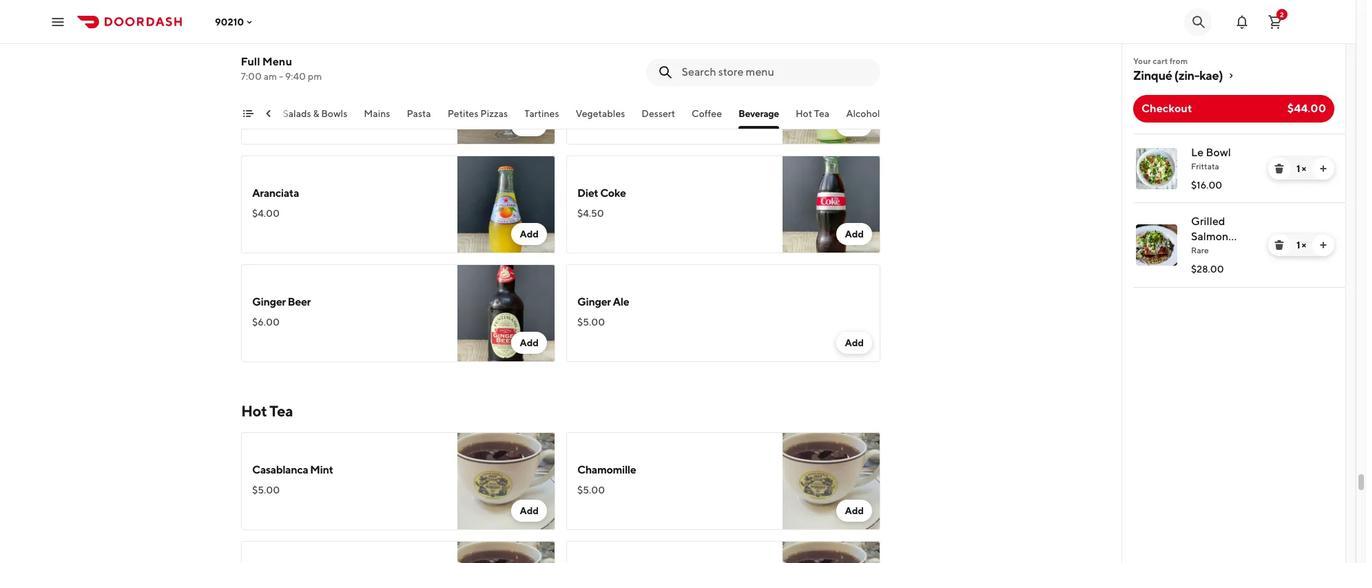 Task type: vqa. For each thing, say whether or not it's contained in the screenshot.
OVER 4.5 'button' on the left
no



Task type: describe. For each thing, give the bounding box(es) containing it.
(zin-
[[1175, 68, 1200, 83]]

notification bell image
[[1234, 13, 1251, 30]]

vegetables button
[[576, 107, 626, 129]]

ginger beer
[[252, 296, 311, 309]]

le bowl frittata
[[1191, 146, 1231, 172]]

tartines
[[525, 108, 560, 119]]

ale
[[613, 296, 629, 309]]

zinqué (zin-kae)
[[1134, 68, 1223, 83]]

mint
[[310, 464, 333, 477]]

1 for grilled salmon plate (gf)
[[1297, 240, 1300, 251]]

grilled
[[1191, 215, 1226, 228]]

remove item from cart image for grilled salmon plate (gf)
[[1274, 240, 1285, 251]]

salads & bowls button
[[283, 107, 348, 129]]

1 vertical spatial tea
[[269, 402, 293, 420]]

am
[[264, 71, 277, 82]]

× for le bowl
[[1302, 163, 1307, 174]]

add one to cart image for le bowl
[[1318, 163, 1329, 174]]

mains
[[364, 108, 391, 119]]

petites pizzas
[[448, 108, 508, 119]]

dessert
[[642, 108, 676, 119]]

frittata
[[1191, 161, 1220, 172]]

remove item from cart image for le bowl
[[1274, 163, 1285, 174]]

90210 button
[[215, 16, 255, 27]]

list containing le bowl
[[1123, 134, 1346, 288]]

zinqué
[[1134, 68, 1172, 83]]

beverage
[[739, 108, 780, 119]]

aranciata image
[[458, 156, 555, 254]]

limonetta image
[[783, 47, 881, 145]]

ginger for ginger beer
[[252, 296, 286, 309]]

$6.00
[[252, 317, 280, 328]]

ginger ale
[[577, 296, 629, 309]]

alcohol button
[[847, 107, 881, 129]]

1 horizontal spatial $4.00
[[577, 99, 605, 110]]

$5.00 for ginger
[[577, 317, 605, 328]]

$16.00
[[1191, 180, 1223, 191]]

coffee button
[[692, 107, 723, 129]]

grilled salmon plate (gf)
[[1191, 215, 1243, 258]]

orange
[[252, 78, 289, 91]]

rare
[[1191, 245, 1209, 256]]

diet coke image
[[783, 156, 881, 254]]

salads
[[283, 108, 312, 119]]

1 for le bowl
[[1297, 163, 1300, 174]]

$4.50 for diet
[[577, 208, 604, 219]]

your
[[1134, 56, 1151, 66]]

1 vertical spatial $4.00
[[252, 208, 280, 219]]

chamomille image
[[783, 433, 881, 531]]

salads & bowls
[[283, 108, 348, 119]]

1 vertical spatial hot
[[241, 402, 267, 420]]

2
[[1280, 10, 1284, 18]]

tea inside button
[[815, 108, 830, 119]]

plate
[[1191, 245, 1218, 258]]

salmon
[[1191, 230, 1229, 243]]

casablanca
[[252, 464, 308, 477]]

tartines button
[[525, 107, 560, 129]]

menu
[[263, 55, 293, 68]]

aranciata
[[252, 187, 299, 200]]

from
[[1170, 56, 1188, 66]]

add one to cart image for grilled salmon plate (gf)
[[1318, 240, 1329, 251]]

bowl
[[1206, 146, 1231, 159]]

pizzas
[[481, 108, 508, 119]]

0 horizontal spatial hot tea
[[241, 402, 293, 420]]

1 horizontal spatial hot tea
[[796, 108, 830, 119]]

full menu 7:00 am - 9:40 pm
[[241, 55, 322, 82]]

diet
[[577, 187, 598, 200]]

-
[[279, 71, 284, 82]]

$4.50 for orange
[[252, 99, 279, 110]]

cart
[[1153, 56, 1168, 66]]

casablanca mint
[[252, 464, 333, 477]]

juice
[[291, 78, 317, 91]]

× for grilled salmon plate (gf)
[[1302, 240, 1307, 251]]

epices imperiales chai image
[[783, 542, 881, 564]]



Task type: locate. For each thing, give the bounding box(es) containing it.
Item Search search field
[[682, 65, 870, 80]]

$5.00 for casablanca
[[252, 485, 280, 496]]

1 × for le bowl
[[1297, 163, 1307, 174]]

$4.50 down orange
[[252, 99, 279, 110]]

1 down $44.00
[[1297, 163, 1300, 174]]

1 ×
[[1297, 163, 1307, 174], [1297, 240, 1307, 251]]

scroll menu navigation left image
[[263, 108, 274, 119]]

0 vertical spatial 1
[[1297, 163, 1300, 174]]

le bowl image
[[1136, 148, 1178, 190]]

2 add one to cart image from the top
[[1318, 240, 1329, 251]]

2 button
[[1262, 8, 1289, 35]]

1 vertical spatial add one to cart image
[[1318, 240, 1329, 251]]

casablanca mint image
[[458, 433, 555, 531]]

alcohol
[[847, 108, 881, 119]]

1 vertical spatial hot tea
[[241, 402, 293, 420]]

$5.00
[[577, 317, 605, 328], [252, 485, 280, 496], [577, 485, 605, 496]]

hot tea left alcohol
[[796, 108, 830, 119]]

beer
[[288, 296, 311, 309]]

1 vertical spatial $4.50
[[577, 208, 604, 219]]

$4.00
[[577, 99, 605, 110], [252, 208, 280, 219]]

0 vertical spatial remove item from cart image
[[1274, 163, 1285, 174]]

hot inside hot tea button
[[796, 108, 813, 119]]

2 1 from the top
[[1297, 240, 1300, 251]]

1 right (gf)
[[1297, 240, 1300, 251]]

full
[[241, 55, 261, 68]]

0 horizontal spatial $4.50
[[252, 99, 279, 110]]

1
[[1297, 163, 1300, 174], [1297, 240, 1300, 251]]

$4.50 down diet
[[577, 208, 604, 219]]

2 × from the top
[[1302, 240, 1307, 251]]

1 vertical spatial 1
[[1297, 240, 1300, 251]]

petites
[[448, 108, 479, 119]]

0 vertical spatial $4.50
[[252, 99, 279, 110]]

checkout
[[1142, 102, 1192, 115]]

1 × for grilled salmon plate (gf)
[[1297, 240, 1307, 251]]

×
[[1302, 163, 1307, 174], [1302, 240, 1307, 251]]

mains button
[[364, 107, 391, 129]]

1 vertical spatial 1 ×
[[1297, 240, 1307, 251]]

ginger left "ale" at the left bottom of page
[[577, 296, 611, 309]]

add
[[520, 120, 539, 131], [845, 120, 864, 131], [520, 229, 539, 240], [845, 229, 864, 240], [520, 338, 539, 349], [845, 338, 864, 349], [520, 506, 539, 517], [845, 506, 864, 517]]

1 1 × from the top
[[1297, 163, 1307, 174]]

hot up the casablanca
[[241, 402, 267, 420]]

0 horizontal spatial ginger
[[252, 296, 286, 309]]

hot tea
[[796, 108, 830, 119], [241, 402, 293, 420]]

pasta button
[[407, 107, 432, 129]]

kae)
[[1200, 68, 1223, 83]]

9:40
[[285, 71, 306, 82]]

$5.00 down 'ginger ale'
[[577, 317, 605, 328]]

2 items, open order cart image
[[1267, 13, 1284, 30]]

coke
[[600, 187, 626, 200]]

pasta
[[407, 108, 432, 119]]

$28.00
[[1191, 264, 1224, 275]]

add button
[[512, 114, 547, 136], [837, 114, 872, 136], [512, 223, 547, 245], [837, 223, 872, 245], [512, 332, 547, 354], [837, 332, 872, 354], [512, 500, 547, 522], [837, 500, 872, 522]]

1 1 from the top
[[1297, 163, 1300, 174]]

your cart from
[[1134, 56, 1188, 66]]

1 ginger from the left
[[252, 296, 286, 309]]

0 vertical spatial $4.00
[[577, 99, 605, 110]]

show menu categories image
[[243, 108, 254, 119]]

1 vertical spatial ×
[[1302, 240, 1307, 251]]

1 horizontal spatial hot
[[796, 108, 813, 119]]

0 horizontal spatial tea
[[269, 402, 293, 420]]

tea left alcohol
[[815, 108, 830, 119]]

$4.50
[[252, 99, 279, 110], [577, 208, 604, 219]]

pm
[[308, 71, 322, 82]]

$5.00 down the casablanca
[[252, 485, 280, 496]]

7:00
[[241, 71, 262, 82]]

$44.00
[[1288, 102, 1327, 115]]

1 horizontal spatial $4.50
[[577, 208, 604, 219]]

0 vertical spatial hot
[[796, 108, 813, 119]]

diet coke
[[577, 187, 626, 200]]

0 vertical spatial add one to cart image
[[1318, 163, 1329, 174]]

zinqué (zin-kae) link
[[1134, 68, 1335, 84]]

le
[[1191, 146, 1204, 159]]

2 remove item from cart image from the top
[[1274, 240, 1285, 251]]

remove item from cart image
[[1274, 163, 1285, 174], [1274, 240, 1285, 251]]

dessert button
[[642, 107, 676, 129]]

ginger beer image
[[458, 265, 555, 362]]

1 horizontal spatial ginger
[[577, 296, 611, 309]]

hot
[[796, 108, 813, 119], [241, 402, 267, 420]]

ginger up $6.00
[[252, 296, 286, 309]]

ginger
[[252, 296, 286, 309], [577, 296, 611, 309]]

tea up the casablanca
[[269, 402, 293, 420]]

1 × from the top
[[1302, 163, 1307, 174]]

1 remove item from cart image from the top
[[1274, 163, 1285, 174]]

orange juice
[[252, 78, 317, 91]]

0 horizontal spatial hot
[[241, 402, 267, 420]]

grilled salmon plate (gf) image
[[1136, 225, 1178, 266]]

add one to cart image
[[1318, 163, 1329, 174], [1318, 240, 1329, 251]]

(gf)
[[1220, 245, 1243, 258]]

orange juice image
[[458, 47, 555, 145]]

earl grey imperial image
[[458, 542, 555, 564]]

hot right beverage
[[796, 108, 813, 119]]

1 horizontal spatial tea
[[815, 108, 830, 119]]

hot tea button
[[796, 107, 830, 129]]

0 vertical spatial 1 ×
[[1297, 163, 1307, 174]]

0 vertical spatial hot tea
[[796, 108, 830, 119]]

hot tea up the casablanca
[[241, 402, 293, 420]]

1 vertical spatial remove item from cart image
[[1274, 240, 1285, 251]]

open menu image
[[50, 13, 66, 30]]

90210
[[215, 16, 244, 27]]

petites pizzas button
[[448, 107, 508, 129]]

$4.00 right tartines
[[577, 99, 605, 110]]

$5.00 down chamomille
[[577, 485, 605, 496]]

&
[[314, 108, 320, 119]]

0 horizontal spatial $4.00
[[252, 208, 280, 219]]

1 add one to cart image from the top
[[1318, 163, 1329, 174]]

bowls
[[322, 108, 348, 119]]

chamomille
[[577, 464, 636, 477]]

0 vertical spatial ×
[[1302, 163, 1307, 174]]

ginger for ginger ale
[[577, 296, 611, 309]]

coffee
[[692, 108, 723, 119]]

2 1 × from the top
[[1297, 240, 1307, 251]]

$4.00 down aranciata
[[252, 208, 280, 219]]

2 ginger from the left
[[577, 296, 611, 309]]

list
[[1123, 134, 1346, 288]]

vegetables
[[576, 108, 626, 119]]

0 vertical spatial tea
[[815, 108, 830, 119]]

tea
[[815, 108, 830, 119], [269, 402, 293, 420]]



